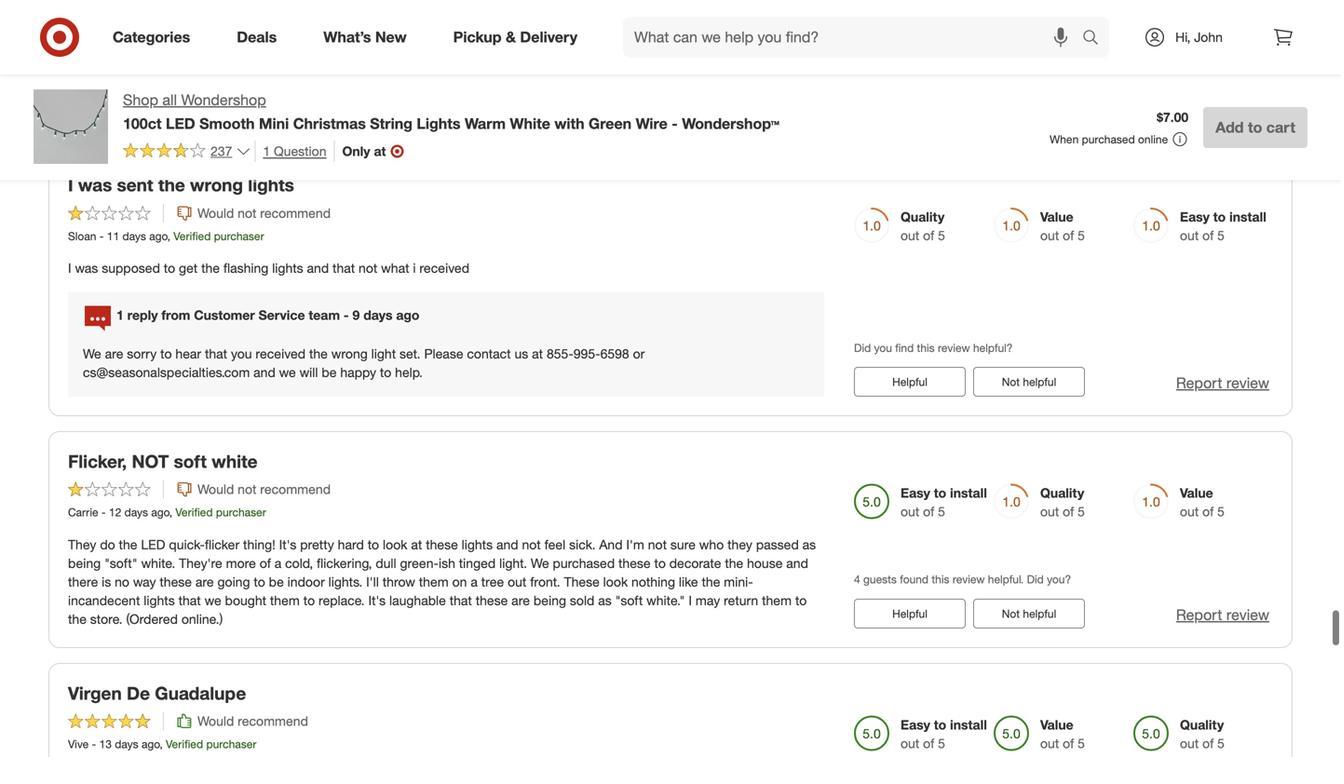 Task type: describe. For each thing, give the bounding box(es) containing it.
1 report review button from the top
[[1177, 96, 1270, 117]]

we inside we are sorry to hear that you received the wrong light set. please contact us at 855-995-6598 or cs@seasonalspecialties.com and we will be happy to help.
[[83, 346, 101, 362]]

hi,
[[1176, 29, 1191, 45]]

855-
[[547, 346, 574, 362]]

way
[[133, 574, 156, 590]]

wondershop™
[[682, 114, 780, 133]]

be inside they do the led quick-flicker thing! it's pretty hard to look at these lights and not feel sick. and i'm not sure who they passed as being "soft" white. they're more of a cold, flickering, dull green-ish tinged light. we purchased these to decorate the house and there is no way these are going to be indoor lights. i'll throw them on a tree out front. these look nothing like the mini- incandecent lights that we bought them to replace. it's laughable that these are being sold as "soft white." i may return them to the store. (ordered online.)
[[269, 574, 284, 590]]

easy to install out of 5 for quality out of 5
[[901, 485, 988, 520]]

the right 'get'
[[201, 260, 220, 276]]

cart
[[1267, 118, 1296, 136]]

white
[[212, 451, 258, 472]]

1 vertical spatial a
[[471, 574, 478, 590]]

set.
[[400, 346, 421, 362]]

vive - 13 days ago , verified purchaser
[[68, 738, 257, 752]]

please
[[424, 346, 464, 362]]

helpful button for i was sent the wrong lights
[[855, 367, 966, 397]]

not helpful button for i was sent the wrong lights
[[974, 367, 1086, 397]]

are inside we are sorry to hear that you received the wrong light set. please contact us at 855-995-6598 or cs@seasonalspecialties.com and we will be happy to help.
[[105, 346, 123, 362]]

ago for soft
[[151, 506, 169, 520]]

days for guadalupe
[[115, 738, 139, 752]]

tree
[[482, 574, 504, 590]]

helpful? for i was supposed to get the flashing lights and that not what i received
[[974, 341, 1013, 355]]

0 vertical spatial this
[[917, 64, 935, 78]]

cs@seasonalspecialties.com
[[83, 364, 250, 381]]

add to cart button
[[1204, 107, 1308, 148]]

100ct
[[123, 114, 162, 133]]

de
[[127, 683, 150, 704]]

the left store.
[[68, 611, 87, 627]]

when
[[1050, 132, 1079, 146]]

i'm
[[627, 537, 645, 553]]

i up sloan
[[68, 174, 73, 196]]

pretty
[[300, 537, 334, 553]]

the down the 237 link at top left
[[158, 174, 185, 196]]

0 vertical spatial look
[[383, 537, 408, 553]]

passed
[[757, 537, 799, 553]]

and
[[600, 537, 623, 553]]

like
[[679, 574, 699, 590]]

purchased inside they do the led quick-flicker thing! it's pretty hard to look at these lights and not feel sick. and i'm not sure who they passed as being "soft" white. they're more of a cold, flickering, dull green-ish tinged light. we purchased these to decorate the house and there is no way these are going to be indoor lights. i'll throw them on a tree out front. these look nothing like the mini- incandecent lights that we bought them to replace. it's laughable that these are being sold as "soft white." i may return them to the store. (ordered online.)
[[553, 555, 615, 572]]

i inside they do the led quick-flicker thing! it's pretty hard to look at these lights and not feel sick. and i'm not sure who they passed as being "soft" white. they're more of a cold, flickering, dull green-ish tinged light. we purchased these to decorate the house and there is no way these are going to be indoor lights. i'll throw them on a tree out front. these look nothing like the mini- incandecent lights that we bought them to replace. it's laughable that these are being sold as "soft white." i may return them to the store. (ordered online.)
[[689, 593, 692, 609]]

colors
[[114, 56, 150, 72]]

may
[[696, 593, 721, 609]]

these down 'tree'
[[476, 593, 508, 609]]

- for i was sent the wrong lights
[[99, 229, 104, 243]]

1 for 1 reply from customer service team - 9 days ago
[[116, 307, 124, 323]]

flickering,
[[317, 555, 372, 572]]

you for perfect colors that i was looking for :)
[[875, 64, 893, 78]]

that down on
[[450, 593, 472, 609]]

dull
[[376, 555, 397, 572]]

sure
[[671, 537, 696, 553]]

question
[[274, 143, 327, 159]]

1 question link
[[255, 141, 327, 162]]

, for soft
[[169, 506, 172, 520]]

to inside button
[[1249, 118, 1263, 136]]

1 horizontal spatial them
[[419, 574, 449, 590]]

not
[[132, 451, 169, 472]]

verified for soft
[[176, 506, 213, 520]]

contact
[[467, 346, 511, 362]]

lights up tinged
[[462, 537, 493, 553]]

wrong inside we are sorry to hear that you received the wrong light set. please contact us at 855-995-6598 or cs@seasonalspecialties.com and we will be happy to help.
[[332, 346, 368, 362]]

ago for sent
[[149, 229, 167, 243]]

only at
[[342, 143, 386, 159]]

i down sloan
[[68, 260, 71, 276]]

the inside we are sorry to hear that you received the wrong light set. please contact us at 855-995-6598 or cs@seasonalspecialties.com and we will be happy to help.
[[309, 346, 328, 362]]

green-
[[400, 555, 439, 572]]

replace.
[[319, 593, 365, 609]]

- for virgen de guadalupe
[[92, 738, 96, 752]]

0 vertical spatial easy
[[1181, 209, 1210, 225]]

ish
[[439, 555, 456, 572]]

or
[[633, 346, 645, 362]]

not up "flashing"
[[238, 205, 257, 221]]

flicker
[[205, 537, 240, 553]]

they
[[728, 537, 753, 553]]

1 horizontal spatial purchased
[[1082, 132, 1136, 146]]

, for sent
[[167, 229, 170, 243]]

we inside we are sorry to hear that you received the wrong light set. please contact us at 855-995-6598 or cs@seasonalspecialties.com and we will be happy to help.
[[279, 364, 296, 381]]

vive
[[68, 738, 89, 752]]

ago for guadalupe
[[142, 738, 160, 752]]

flicker,
[[68, 451, 127, 472]]

happy
[[340, 364, 376, 381]]

there
[[68, 574, 98, 590]]

purchaser for i was sent the wrong lights
[[214, 229, 264, 243]]

you?
[[1048, 573, 1072, 587]]

1 vertical spatial 11
[[107, 229, 119, 243]]

christmas
[[293, 114, 366, 133]]

lights
[[417, 114, 461, 133]]

2 horizontal spatial are
[[512, 593, 530, 609]]

found
[[900, 573, 929, 587]]

install for value out of 5
[[951, 717, 988, 733]]

flashing
[[223, 260, 269, 276]]

ago up colors
[[143, 25, 161, 39]]

reply
[[127, 307, 158, 323]]

would recommend
[[198, 713, 308, 730]]

more
[[226, 555, 256, 572]]

days for sent
[[123, 229, 146, 243]]

0 horizontal spatial them
[[270, 593, 300, 609]]

helpful for flicker, not soft white
[[893, 607, 928, 621]]

white.
[[141, 555, 175, 572]]

supposed
[[102, 260, 160, 276]]

12
[[109, 506, 121, 520]]

0 horizontal spatial being
[[68, 555, 101, 572]]

not down white
[[238, 482, 257, 498]]

categories link
[[97, 17, 214, 58]]

is
[[102, 574, 111, 590]]

we inside they do the led quick-flicker thing! it's pretty hard to look at these lights and not feel sick. and i'm not sure who they passed as being "soft" white. they're more of a cold, flickering, dull green-ish tinged light. we purchased these to decorate the house and there is no way these are going to be indoor lights. i'll throw them on a tree out front. these look nothing like the mini- incandecent lights that we bought them to replace. it's laughable that these are being sold as "soft white." i may return them to the store. (ordered online.)
[[205, 593, 221, 609]]

pickup
[[453, 28, 502, 46]]

decorate
[[670, 555, 722, 572]]

laughable
[[390, 593, 446, 609]]

would for white
[[198, 482, 234, 498]]

not helpful button for flicker, not soft white
[[974, 599, 1086, 629]]

tinged
[[459, 555, 496, 572]]

0 vertical spatial easy to install out of 5
[[1181, 209, 1267, 244]]

what's new
[[324, 28, 407, 46]]

report review button for flicker, not soft white
[[1177, 605, 1270, 626]]

soft
[[174, 451, 207, 472]]

and up light.
[[497, 537, 519, 553]]

easy for quality out of 5
[[901, 485, 931, 502]]

0 horizontal spatial a
[[275, 555, 282, 572]]

verified for sent
[[174, 229, 211, 243]]

all
[[163, 91, 177, 109]]

light
[[372, 346, 396, 362]]

3 would from the top
[[198, 713, 234, 730]]

1 report from the top
[[1177, 97, 1223, 116]]

these
[[564, 574, 600, 590]]

search
[[1074, 30, 1119, 48]]

report review for flicker, not soft white
[[1177, 606, 1270, 624]]

delivery
[[520, 28, 578, 46]]

1 horizontal spatial quality out of 5
[[1041, 485, 1086, 520]]

smooth
[[200, 114, 255, 133]]

these down white.
[[160, 574, 192, 590]]

1 horizontal spatial it's
[[369, 593, 386, 609]]

helpful for i was sent the wrong lights
[[893, 375, 928, 389]]

report review for i was sent the wrong lights
[[1177, 374, 1270, 392]]

the up '"soft"'
[[119, 537, 137, 553]]

1 vertical spatial being
[[534, 593, 567, 609]]

i was supposed to get the flashing lights and that not what i received
[[68, 260, 470, 276]]

going
[[218, 574, 250, 590]]

not left what
[[359, 260, 378, 276]]

that up the "9"
[[333, 260, 355, 276]]

lights down 1 question link
[[248, 174, 294, 196]]

thing!
[[243, 537, 276, 553]]

995-
[[574, 346, 601, 362]]

when purchased online
[[1050, 132, 1169, 146]]

and inside we are sorry to hear that you received the wrong light set. please contact us at 855-995-6598 or cs@seasonalspecialties.com and we will be happy to help.
[[254, 364, 276, 381]]

from
[[162, 307, 190, 323]]

front.
[[530, 574, 561, 590]]

what's new link
[[308, 17, 430, 58]]

2 vertical spatial did
[[1027, 573, 1044, 587]]

$7.00
[[1157, 109, 1189, 125]]

0 vertical spatial as
[[803, 537, 816, 553]]

only
[[342, 143, 370, 159]]

search button
[[1074, 17, 1119, 62]]

we inside they do the led quick-flicker thing! it's pretty hard to look at these lights and not feel sick. and i'm not sure who they passed as being "soft" white. they're more of a cold, flickering, dull green-ish tinged light. we purchased these to decorate the house and there is no way these are going to be indoor lights. i'll throw them on a tree out front. these look nothing like the mini- incandecent lights that we bought them to replace. it's laughable that these are being sold as "soft white." i may return them to the store. (ordered online.)
[[531, 555, 549, 572]]

these down i'm
[[619, 555, 651, 572]]

&
[[506, 28, 516, 46]]

carrie
[[68, 506, 98, 520]]

of inside they do the led quick-flicker thing! it's pretty hard to look at these lights and not feel sick. and i'm not sure who they passed as being "soft" white. they're more of a cold, flickering, dull green-ish tinged light. we purchased these to decorate the house and there is no way these are going to be indoor lights. i'll throw them on a tree out front. these look nothing like the mini- incandecent lights that we bought them to replace. it's laughable that these are being sold as "soft white." i may return them to the store. (ordered online.)
[[260, 555, 271, 572]]

did you find this review helpful? for i was supposed to get the flashing lights and that not what i received
[[855, 341, 1013, 355]]

looking
[[213, 56, 255, 72]]

this for flicker, not soft white
[[932, 573, 950, 587]]



Task type: locate. For each thing, give the bounding box(es) containing it.
0 horizontal spatial we
[[83, 346, 101, 362]]

1 helpful? from the top
[[974, 64, 1013, 78]]

you
[[875, 64, 893, 78], [875, 341, 893, 355], [231, 346, 252, 362]]

flicker, not soft white
[[68, 451, 258, 472]]

not for flicker, not soft white
[[1002, 607, 1020, 621]]

them right return
[[762, 593, 792, 609]]

new
[[375, 28, 407, 46]]

them
[[419, 574, 449, 590], [270, 593, 300, 609], [762, 593, 792, 609]]

you inside we are sorry to hear that you received the wrong light set. please contact us at 855-995-6598 or cs@seasonalspecialties.com and we will be happy to help.
[[231, 346, 252, 362]]

wondershop
[[181, 91, 266, 109]]

purchaser up thing!
[[216, 506, 266, 520]]

helpful.
[[988, 573, 1024, 587]]

1 would not recommend from the top
[[198, 205, 331, 221]]

2 vertical spatial install
[[951, 717, 988, 733]]

1 vertical spatial easy to install out of 5
[[901, 485, 988, 520]]

0 vertical spatial find
[[896, 64, 914, 78]]

0 vertical spatial received
[[420, 260, 470, 276]]

report review button for i was sent the wrong lights
[[1177, 373, 1270, 394]]

get
[[179, 260, 198, 276]]

that up online.) on the bottom
[[179, 593, 201, 609]]

1 horizontal spatial at
[[411, 537, 422, 553]]

look up "soft
[[604, 574, 628, 590]]

bought
[[225, 593, 267, 609]]

2 horizontal spatial at
[[532, 346, 543, 362]]

categories
[[113, 28, 190, 46]]

not right i'm
[[648, 537, 667, 553]]

1 vertical spatial it's
[[369, 593, 386, 609]]

1 vertical spatial we
[[205, 593, 221, 609]]

helpful for i was sent the wrong lights
[[1024, 375, 1057, 389]]

with
[[555, 114, 585, 133]]

0 vertical spatial did you find this review helpful?
[[855, 64, 1013, 78]]

2 did you find this review helpful? from the top
[[855, 341, 1013, 355]]

would not recommend for flicker, not soft white
[[198, 482, 331, 498]]

1 vertical spatial led
[[141, 537, 165, 553]]

was down sloan
[[75, 260, 98, 276]]

11 right desi
[[101, 25, 113, 39]]

shop all wondershop 100ct led smooth mini christmas string lights warm white with green wire - wondershop™
[[123, 91, 780, 133]]

are down light.
[[512, 593, 530, 609]]

1 horizontal spatial are
[[196, 574, 214, 590]]

2 helpful from the top
[[1024, 607, 1057, 621]]

0 horizontal spatial are
[[105, 346, 123, 362]]

this
[[917, 64, 935, 78], [917, 341, 935, 355], [932, 573, 950, 587]]

1 vertical spatial helpful button
[[855, 599, 966, 629]]

1 vertical spatial was
[[78, 174, 112, 196]]

1 vertical spatial report
[[1177, 374, 1223, 392]]

would not recommend down white
[[198, 482, 331, 498]]

as right sold
[[598, 593, 612, 609]]

3 report review from the top
[[1177, 606, 1270, 624]]

1 vertical spatial easy
[[901, 485, 931, 502]]

and left will
[[254, 364, 276, 381]]

did you find this review helpful? for perfect colors that i was looking for :)
[[855, 64, 1013, 78]]

0 vertical spatial would not recommend
[[198, 205, 331, 221]]

at inside we are sorry to hear that you received the wrong light set. please contact us at 855-995-6598 or cs@seasonalspecialties.com and we will be happy to help.
[[532, 346, 543, 362]]

that inside we are sorry to hear that you received the wrong light set. please contact us at 855-995-6598 or cs@seasonalspecialties.com and we will be happy to help.
[[205, 346, 227, 362]]

the up may
[[702, 574, 721, 590]]

days right the 12 on the bottom
[[124, 506, 148, 520]]

was left looking
[[186, 56, 210, 72]]

- right sloan
[[99, 229, 104, 243]]

recommend for flicker, not soft white
[[260, 482, 331, 498]]

days up supposed
[[123, 229, 146, 243]]

cold,
[[285, 555, 313, 572]]

1 horizontal spatial as
[[803, 537, 816, 553]]

you for i was supposed to get the flashing lights and that not what i received
[[875, 341, 893, 355]]

9
[[353, 307, 360, 323]]

1 vertical spatial we
[[531, 555, 549, 572]]

be left the indoor
[[269, 574, 284, 590]]

1 for 1 question
[[263, 143, 270, 159]]

, down i was sent the wrong lights
[[167, 229, 170, 243]]

1 helpful from the top
[[893, 375, 928, 389]]

, up perfect colors that i was looking for :)
[[161, 25, 164, 39]]

was for sent
[[78, 174, 112, 196]]

as right the passed
[[803, 537, 816, 553]]

2 not from the top
[[1002, 607, 1020, 621]]

1 helpful button from the top
[[855, 367, 966, 397]]

we up front.
[[531, 555, 549, 572]]

1 horizontal spatial wrong
[[332, 346, 368, 362]]

of
[[1063, 23, 1075, 40], [1203, 23, 1214, 40], [924, 227, 935, 244], [1063, 227, 1075, 244], [1203, 227, 1214, 244], [924, 504, 935, 520], [1063, 504, 1075, 520], [1203, 504, 1214, 520], [260, 555, 271, 572], [924, 736, 935, 752], [1063, 736, 1075, 752], [1203, 736, 1214, 752]]

are left sorry
[[105, 346, 123, 362]]

verified
[[167, 25, 205, 39], [174, 229, 211, 243], [176, 506, 213, 520], [166, 738, 203, 752]]

they do the led quick-flicker thing! it's pretty hard to look at these lights and not feel sick. and i'm not sure who they passed as being "soft" white. they're more of a cold, flickering, dull green-ish tinged light. we purchased these to decorate the house and there is no way these are going to be indoor lights. i'll throw them on a tree out front. these look nothing like the mini- incandecent lights that we bought them to replace. it's laughable that these are being sold as "soft white." i may return them to the store. (ordered online.)
[[68, 537, 816, 627]]

2 not helpful button from the top
[[974, 599, 1086, 629]]

1 vertical spatial report review button
[[1177, 373, 1270, 394]]

they're
[[179, 555, 222, 572]]

1 horizontal spatial being
[[534, 593, 567, 609]]

2 vertical spatial would
[[198, 713, 234, 730]]

purchased right when
[[1082, 132, 1136, 146]]

incandecent
[[68, 593, 140, 609]]

0 vertical spatial report review
[[1177, 97, 1270, 116]]

out of 5
[[1181, 23, 1225, 40]]

them down the indoor
[[270, 593, 300, 609]]

1 vertical spatial would
[[198, 482, 234, 498]]

1 down mini
[[263, 143, 270, 159]]

0 vertical spatial purchased
[[1082, 132, 1136, 146]]

1 vertical spatial did
[[855, 341, 872, 355]]

would not recommend up i was supposed to get the flashing lights and that not what i received
[[198, 205, 331, 221]]

, down virgen de guadalupe
[[160, 738, 163, 752]]

helpful button for flicker, not soft white
[[855, 599, 966, 629]]

led inside they do the led quick-flicker thing! it's pretty hard to look at these lights and not feel sick. and i'm not sure who they passed as being "soft" white. they're more of a cold, flickering, dull green-ish tinged light. we purchased these to decorate the house and there is no way these are going to be indoor lights. i'll throw them on a tree out front. these look nothing like the mini- incandecent lights that we bought them to replace. it's laughable that these are being sold as "soft white." i may return them to the store. (ordered online.)
[[141, 537, 165, 553]]

1 left the reply
[[116, 307, 124, 323]]

2 horizontal spatial quality out of 5
[[1181, 717, 1225, 752]]

1 horizontal spatial 1
[[263, 143, 270, 159]]

verified for guadalupe
[[166, 738, 203, 752]]

1 vertical spatial wrong
[[332, 346, 368, 362]]

1 not from the top
[[1002, 375, 1020, 389]]

i was sent the wrong lights
[[68, 174, 294, 196]]

1 vertical spatial 1
[[116, 307, 124, 323]]

review
[[938, 64, 971, 78], [1227, 97, 1270, 116], [938, 341, 971, 355], [1227, 374, 1270, 392], [953, 573, 985, 587], [1227, 606, 1270, 624]]

verified up 'get'
[[174, 229, 211, 243]]

(ordered
[[126, 611, 178, 627]]

sloan
[[68, 229, 96, 243]]

indoor
[[288, 574, 325, 590]]

1 vertical spatial look
[[604, 574, 628, 590]]

2 helpful? from the top
[[974, 341, 1013, 355]]

0 vertical spatial report review button
[[1177, 96, 1270, 117]]

2 horizontal spatial them
[[762, 593, 792, 609]]

shop
[[123, 91, 158, 109]]

and up team on the top left of the page
[[307, 260, 329, 276]]

did you find this review helpful?
[[855, 64, 1013, 78], [855, 341, 1013, 355]]

0 horizontal spatial at
[[374, 143, 386, 159]]

1 horizontal spatial we
[[531, 555, 549, 572]]

0 vertical spatial we
[[279, 364, 296, 381]]

1 vertical spatial find
[[896, 341, 914, 355]]

report for flicker, not soft white
[[1177, 606, 1223, 624]]

be right will
[[322, 364, 337, 381]]

- for flicker, not soft white
[[101, 506, 106, 520]]

helpful
[[1024, 375, 1057, 389], [1024, 607, 1057, 621]]

1 horizontal spatial be
[[322, 364, 337, 381]]

for
[[259, 56, 275, 72]]

1 horizontal spatial a
[[471, 574, 478, 590]]

to
[[1249, 118, 1263, 136], [1214, 209, 1227, 225], [164, 260, 175, 276], [160, 346, 172, 362], [380, 364, 392, 381], [934, 485, 947, 502], [368, 537, 379, 553], [655, 555, 666, 572], [254, 574, 265, 590], [304, 593, 315, 609], [796, 593, 807, 609], [934, 717, 947, 733]]

1 would from the top
[[198, 205, 234, 221]]

easy to install out of 5 for value out of 5
[[901, 717, 988, 752]]

lights.
[[329, 574, 363, 590]]

value out of 5
[[1041, 5, 1086, 40], [1041, 209, 1086, 244], [1181, 485, 1225, 520], [1041, 717, 1086, 752]]

not
[[238, 205, 257, 221], [359, 260, 378, 276], [238, 482, 257, 498], [522, 537, 541, 553], [648, 537, 667, 553]]

was left sent
[[78, 174, 112, 196]]

would down "guadalupe"
[[198, 713, 234, 730]]

as
[[803, 537, 816, 553], [598, 593, 612, 609]]

2 not helpful from the top
[[1002, 607, 1057, 621]]

, for guadalupe
[[160, 738, 163, 752]]

2 report review from the top
[[1177, 374, 1270, 392]]

1 vertical spatial are
[[196, 574, 214, 590]]

and down the passed
[[787, 555, 809, 572]]

What can we help you find? suggestions appear below search field
[[623, 17, 1087, 58]]

0 vertical spatial helpful?
[[974, 64, 1013, 78]]

not helpful for i was sent the wrong lights
[[1002, 375, 1057, 389]]

helpful? for perfect colors that i was looking for :)
[[974, 64, 1013, 78]]

be
[[322, 364, 337, 381], [269, 574, 284, 590]]

value
[[1041, 5, 1074, 21], [1041, 209, 1074, 225], [1181, 485, 1214, 502], [1041, 717, 1074, 733]]

wrong down 237
[[190, 174, 243, 196]]

not for i was sent the wrong lights
[[1002, 375, 1020, 389]]

being up there
[[68, 555, 101, 572]]

ago up quick-
[[151, 506, 169, 520]]

purchaser for virgen de guadalupe
[[206, 738, 257, 752]]

2 helpful from the top
[[893, 607, 928, 621]]

the up mini-
[[725, 555, 744, 572]]

green
[[589, 114, 632, 133]]

led
[[166, 114, 195, 133], [141, 537, 165, 553]]

purchaser for flicker, not soft white
[[216, 506, 266, 520]]

3 report review button from the top
[[1177, 605, 1270, 626]]

- inside shop all wondershop 100ct led smooth mini christmas string lights warm white with green wire - wondershop™
[[672, 114, 678, 133]]

1 vertical spatial recommend
[[260, 482, 331, 498]]

wire
[[636, 114, 668, 133]]

:)
[[278, 56, 285, 72]]

recommend up pretty
[[260, 482, 331, 498]]

1 vertical spatial not helpful
[[1002, 607, 1057, 621]]

at right only
[[374, 143, 386, 159]]

at up green-
[[411, 537, 422, 553]]

would down white
[[198, 482, 234, 498]]

0 horizontal spatial as
[[598, 593, 612, 609]]

at inside they do the led quick-flicker thing! it's pretty hard to look at these lights and not feel sick. and i'm not sure who they passed as being "soft" white. they're more of a cold, flickering, dull green-ish tinged light. we purchased these to decorate the house and there is no way these are going to be indoor lights. i'll throw them on a tree out front. these look nothing like the mini- incandecent lights that we bought them to replace. it's laughable that these are being sold as "soft white." i may return them to the store. (ordered online.)
[[411, 537, 422, 553]]

0 vertical spatial not helpful button
[[974, 367, 1086, 397]]

1 not helpful button from the top
[[974, 367, 1086, 397]]

at right us
[[532, 346, 543, 362]]

led up white.
[[141, 537, 165, 553]]

6598
[[601, 346, 630, 362]]

verified up perfect colors that i was looking for :)
[[167, 25, 205, 39]]

2 vertical spatial easy to install out of 5
[[901, 717, 988, 752]]

that right hear
[[205, 346, 227, 362]]

0 vertical spatial it's
[[279, 537, 297, 553]]

did for perfect colors that i was looking for :)
[[855, 64, 872, 78]]

1 not helpful from the top
[[1002, 375, 1057, 389]]

- left the "9"
[[344, 307, 349, 323]]

days up colors
[[116, 25, 140, 39]]

who
[[700, 537, 724, 553]]

a right on
[[471, 574, 478, 590]]

image of 100ct led smooth mini christmas string lights warm white with green wire - wondershop™ image
[[34, 89, 108, 164]]

0 vertical spatial was
[[186, 56, 210, 72]]

2 vertical spatial was
[[75, 260, 98, 276]]

1 vertical spatial not helpful button
[[974, 599, 1086, 629]]

1 question
[[263, 143, 327, 159]]

house
[[747, 555, 783, 572]]

not helpful for flicker, not soft white
[[1002, 607, 1057, 621]]

- left the 12 on the bottom
[[101, 506, 106, 520]]

1 did you find this review helpful? from the top
[[855, 64, 1013, 78]]

i left may
[[689, 593, 692, 609]]

- left "13"
[[92, 738, 96, 752]]

easy to install out of 5
[[1181, 209, 1267, 244], [901, 485, 988, 520], [901, 717, 988, 752]]

verified down "guadalupe"
[[166, 738, 203, 752]]

find for perfect colors that i was looking for :)
[[896, 64, 914, 78]]

2 would from the top
[[198, 482, 234, 498]]

0 vertical spatial helpful
[[893, 375, 928, 389]]

0 horizontal spatial quality out of 5
[[901, 209, 946, 244]]

find for i was supposed to get the flashing lights and that not what i received
[[896, 341, 914, 355]]

1 vertical spatial report review
[[1177, 374, 1270, 392]]

hard
[[338, 537, 364, 553]]

0 vertical spatial not helpful
[[1002, 375, 1057, 389]]

2 report review button from the top
[[1177, 373, 1270, 394]]

1 vertical spatial not
[[1002, 607, 1020, 621]]

online
[[1139, 132, 1169, 146]]

would for the
[[198, 205, 234, 221]]

0 vertical spatial 11
[[101, 25, 113, 39]]

1 vertical spatial as
[[598, 593, 612, 609]]

,
[[161, 25, 164, 39], [167, 229, 170, 243], [169, 506, 172, 520], [160, 738, 163, 752]]

0 horizontal spatial look
[[383, 537, 408, 553]]

easy
[[1181, 209, 1210, 225], [901, 485, 931, 502], [901, 717, 931, 733]]

2 find from the top
[[896, 341, 914, 355]]

1 vertical spatial would not recommend
[[198, 482, 331, 498]]

0 horizontal spatial wrong
[[190, 174, 243, 196]]

, up quick-
[[169, 506, 172, 520]]

0 horizontal spatial received
[[256, 346, 306, 362]]

0 vertical spatial helpful button
[[855, 367, 966, 397]]

out inside they do the led quick-flicker thing! it's pretty hard to look at these lights and not feel sick. and i'm not sure who they passed as being "soft" white. they're more of a cold, flickering, dull green-ish tinged light. we purchased these to decorate the house and there is no way these are going to be indoor lights. i'll throw them on a tree out front. these look nothing like the mini- incandecent lights that we bought them to replace. it's laughable that these are being sold as "soft white." i may return them to the store. (ordered online.)
[[508, 574, 527, 590]]

2 helpful button from the top
[[855, 599, 966, 629]]

purchased down "sick."
[[553, 555, 615, 572]]

1 vertical spatial at
[[532, 346, 543, 362]]

be inside we are sorry to hear that you received the wrong light set. please contact us at 855-995-6598 or cs@seasonalspecialties.com and we will be happy to help.
[[322, 364, 337, 381]]

out
[[1041, 23, 1060, 40], [1181, 23, 1200, 40], [901, 227, 920, 244], [1041, 227, 1060, 244], [1181, 227, 1200, 244], [901, 504, 920, 520], [1041, 504, 1060, 520], [1181, 504, 1200, 520], [508, 574, 527, 590], [901, 736, 920, 752], [1041, 736, 1060, 752], [1181, 736, 1200, 752]]

not left feel
[[522, 537, 541, 553]]

was for supposed
[[75, 260, 98, 276]]

that down categories on the top of the page
[[153, 56, 176, 72]]

0 horizontal spatial 1
[[116, 307, 124, 323]]

will
[[300, 364, 318, 381]]

0 vertical spatial are
[[105, 346, 123, 362]]

are down they're on the bottom left of page
[[196, 574, 214, 590]]

ago up set.
[[396, 307, 420, 323]]

2 vertical spatial report
[[1177, 606, 1223, 624]]

0 vertical spatial did
[[855, 64, 872, 78]]

recommend
[[260, 205, 331, 221], [260, 482, 331, 498], [238, 713, 308, 730]]

easy for value out of 5
[[901, 717, 931, 733]]

5
[[1078, 23, 1086, 40], [1218, 23, 1225, 40], [938, 227, 946, 244], [1078, 227, 1086, 244], [1218, 227, 1225, 244], [938, 504, 946, 520], [1078, 504, 1086, 520], [1218, 504, 1225, 520], [938, 736, 946, 752], [1078, 736, 1086, 752], [1218, 736, 1225, 752]]

0 horizontal spatial be
[[269, 574, 284, 590]]

did for i was supposed to get the flashing lights and that not what i received
[[855, 341, 872, 355]]

not
[[1002, 375, 1020, 389], [1002, 607, 1020, 621]]

1 horizontal spatial received
[[420, 260, 470, 276]]

2 vertical spatial are
[[512, 593, 530, 609]]

0 vertical spatial recommend
[[260, 205, 331, 221]]

we left sorry
[[83, 346, 101, 362]]

white."
[[647, 593, 685, 609]]

i down 11 days ago , verified purchaser
[[179, 56, 183, 72]]

days right "13"
[[115, 738, 139, 752]]

led down the all
[[166, 114, 195, 133]]

at
[[374, 143, 386, 159], [532, 346, 543, 362], [411, 537, 422, 553]]

a left cold,
[[275, 555, 282, 572]]

led inside shop all wondershop 100ct led smooth mini christmas string lights warm white with green wire - wondershop™
[[166, 114, 195, 133]]

purchaser
[[208, 25, 258, 39], [214, 229, 264, 243], [216, 506, 266, 520], [206, 738, 257, 752]]

are
[[105, 346, 123, 362], [196, 574, 214, 590], [512, 593, 530, 609]]

wrong up happy
[[332, 346, 368, 362]]

lights right "flashing"
[[272, 260, 303, 276]]

would not recommend
[[198, 205, 331, 221], [198, 482, 331, 498]]

it's up cold,
[[279, 537, 297, 553]]

lights up "(ordered"
[[144, 593, 175, 609]]

virgen de guadalupe
[[68, 683, 246, 704]]

not helpful button
[[974, 367, 1086, 397], [974, 599, 1086, 629]]

2 report from the top
[[1177, 374, 1223, 392]]

0 vertical spatial install
[[1230, 209, 1267, 225]]

we are sorry to hear that you received the wrong light set. please contact us at 855-995-6598 or cs@seasonalspecialties.com and we will be happy to help.
[[83, 346, 645, 381]]

days right the "9"
[[364, 307, 393, 323]]

purchaser down would recommend
[[206, 738, 257, 752]]

1 vertical spatial be
[[269, 574, 284, 590]]

days for soft
[[124, 506, 148, 520]]

purchaser up "flashing"
[[214, 229, 264, 243]]

we up online.) on the bottom
[[205, 593, 221, 609]]

report for i was sent the wrong lights
[[1177, 374, 1223, 392]]

- right wire on the top of page
[[672, 114, 678, 133]]

0 vertical spatial 1
[[263, 143, 270, 159]]

0 horizontal spatial we
[[205, 593, 221, 609]]

0 vertical spatial helpful
[[1024, 375, 1057, 389]]

ago right "13"
[[142, 738, 160, 752]]

i
[[413, 260, 416, 276]]

1 vertical spatial did you find this review helpful?
[[855, 341, 1013, 355]]

2 vertical spatial report review
[[1177, 606, 1270, 624]]

install for quality out of 5
[[951, 485, 988, 502]]

1 reply from customer service team - 9 days ago
[[116, 307, 420, 323]]

"soft
[[616, 593, 643, 609]]

would not recommend for i was sent the wrong lights
[[198, 205, 331, 221]]

3 report from the top
[[1177, 606, 1223, 624]]

pickup & delivery link
[[438, 17, 601, 58]]

white
[[510, 114, 551, 133]]

1 helpful from the top
[[1024, 375, 1057, 389]]

recommend up i was supposed to get the flashing lights and that not what i received
[[260, 205, 331, 221]]

being down front.
[[534, 593, 567, 609]]

find
[[896, 64, 914, 78], [896, 341, 914, 355]]

recommend down "guadalupe"
[[238, 713, 308, 730]]

what
[[381, 260, 410, 276]]

0 vertical spatial at
[[374, 143, 386, 159]]

2 vertical spatial this
[[932, 573, 950, 587]]

look up dull
[[383, 537, 408, 553]]

0 vertical spatial be
[[322, 364, 337, 381]]

deals
[[237, 28, 277, 46]]

report review button
[[1177, 96, 1270, 117], [1177, 373, 1270, 394], [1177, 605, 1270, 626]]

what's
[[324, 28, 371, 46]]

1 find from the top
[[896, 64, 914, 78]]

helpful for flicker, not soft white
[[1024, 607, 1057, 621]]

it's down i'll
[[369, 593, 386, 609]]

return
[[724, 593, 759, 609]]

online.)
[[182, 611, 223, 627]]

received right i
[[420, 260, 470, 276]]

1 horizontal spatial we
[[279, 364, 296, 381]]

purchaser up looking
[[208, 25, 258, 39]]

0 vertical spatial wrong
[[190, 174, 243, 196]]

sent
[[117, 174, 153, 196]]

we left will
[[279, 364, 296, 381]]

2 would not recommend from the top
[[198, 482, 331, 498]]

received inside we are sorry to hear that you received the wrong light set. please contact us at 855-995-6598 or cs@seasonalspecialties.com and we will be happy to help.
[[256, 346, 306, 362]]

this for i was sent the wrong lights
[[917, 341, 935, 355]]

2 vertical spatial quality out of 5
[[1181, 717, 1225, 752]]

wrong
[[190, 174, 243, 196], [332, 346, 368, 362]]

add
[[1216, 118, 1245, 136]]

0 vertical spatial being
[[68, 555, 101, 572]]

recommend for i was sent the wrong lights
[[260, 205, 331, 221]]

11
[[101, 25, 113, 39], [107, 229, 119, 243]]

2 vertical spatial recommend
[[238, 713, 308, 730]]

warm
[[465, 114, 506, 133]]

these up 'ish'
[[426, 537, 458, 553]]

1 report review from the top
[[1177, 97, 1270, 116]]



Task type: vqa. For each thing, say whether or not it's contained in the screenshot.
a to the right
yes



